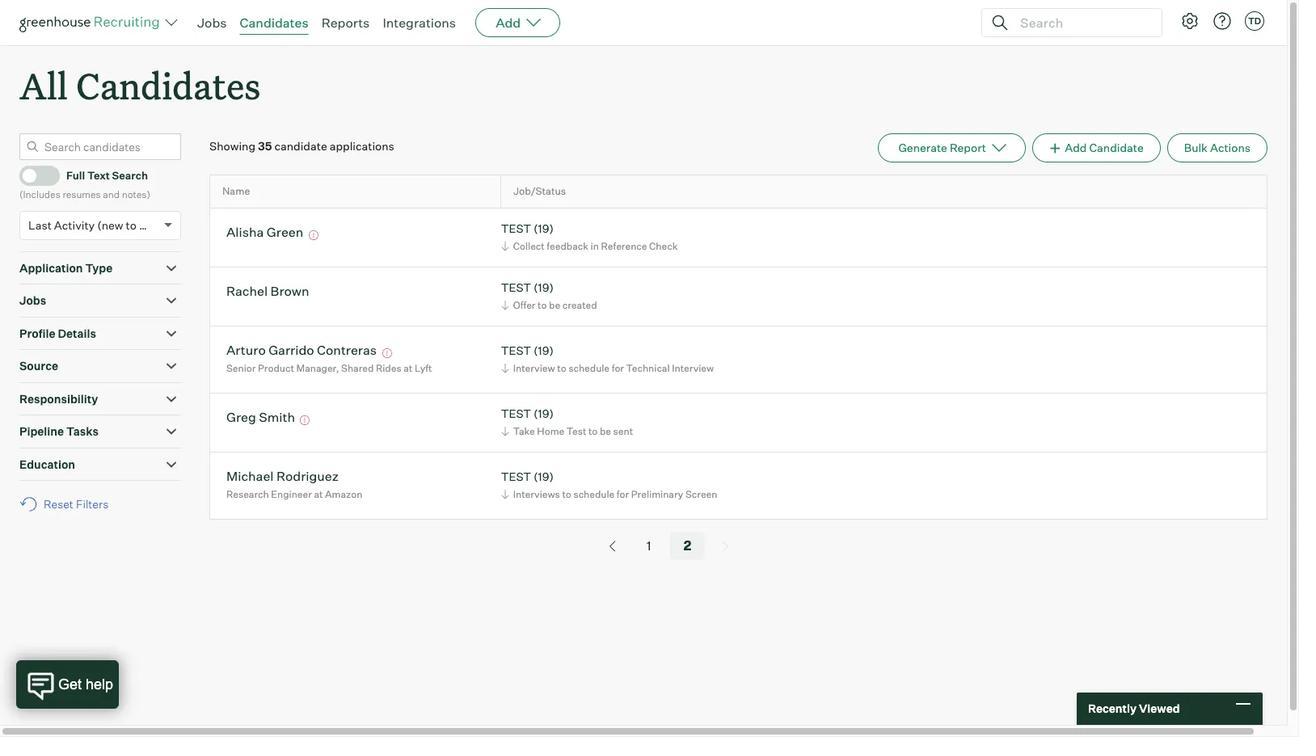 Task type: vqa. For each thing, say whether or not it's contained in the screenshot.
Job Boards
no



Task type: locate. For each thing, give the bounding box(es) containing it.
add
[[496, 15, 521, 31], [1065, 141, 1087, 155]]

rodriguez
[[276, 468, 339, 484]]

0 vertical spatial schedule
[[569, 362, 610, 374]]

to for interviews
[[562, 488, 571, 501]]

old)
[[139, 218, 160, 232]]

test (19) interviews to schedule for preliminary screen
[[501, 469, 717, 501]]

to inside test (19) take home test to be sent
[[588, 425, 598, 438]]

senior
[[226, 362, 256, 374]]

to right offer
[[538, 299, 547, 311]]

offer to be created link
[[499, 298, 601, 313]]

candidate
[[1089, 141, 1144, 155]]

1 vertical spatial add
[[1065, 141, 1087, 155]]

1 horizontal spatial interview
[[672, 362, 714, 374]]

for left preliminary
[[617, 488, 629, 501]]

pagination navigation
[[19, 532, 1299, 561]]

michael
[[226, 468, 274, 484]]

interviews to schedule for preliminary screen link
[[499, 487, 721, 502]]

3 test from the top
[[501, 343, 531, 357]]

arturo
[[226, 342, 266, 358]]

0 horizontal spatial interview
[[513, 362, 555, 374]]

pipeline
[[19, 425, 64, 438]]

0 vertical spatial for
[[612, 362, 624, 374]]

michael rodriguez research engineer at amazon
[[226, 468, 363, 501]]

schedule right interviews
[[574, 488, 615, 501]]

1 test from the top
[[501, 221, 531, 235]]

all candidates
[[19, 61, 261, 109]]

sent
[[613, 425, 633, 438]]

0 vertical spatial at
[[404, 362, 413, 374]]

add inside popup button
[[496, 15, 521, 31]]

to inside test (19) interview to schedule for technical interview
[[557, 362, 566, 374]]

0 horizontal spatial jobs
[[19, 294, 46, 307]]

greenhouse recruiting image
[[19, 13, 165, 32]]

(19) up 'home'
[[534, 406, 554, 420]]

green
[[267, 224, 303, 240]]

offer
[[513, 299, 536, 311]]

jobs up the profile
[[19, 294, 46, 307]]

at inside michael rodriguez research engineer at amazon
[[314, 488, 323, 501]]

interview right technical
[[672, 362, 714, 374]]

(19) up collect
[[534, 221, 554, 235]]

test for greg smith
[[501, 406, 531, 420]]

application
[[19, 261, 83, 275]]

text
[[87, 169, 110, 182]]

for inside test (19) interview to schedule for technical interview
[[612, 362, 624, 374]]

for for test (19) interviews to schedule for preliminary screen
[[617, 488, 629, 501]]

education
[[19, 457, 75, 471]]

at left lyft
[[404, 362, 413, 374]]

(19) inside test (19) take home test to be sent
[[534, 406, 554, 420]]

last activity (new to old) option
[[28, 218, 160, 232]]

rachel
[[226, 283, 268, 299]]

responsibility
[[19, 392, 98, 406]]

bulk
[[1184, 141, 1208, 155]]

(19) for alisha green
[[534, 221, 554, 235]]

test up take
[[501, 406, 531, 420]]

td
[[1248, 15, 1261, 27]]

test inside test (19) offer to be created
[[501, 280, 531, 294]]

test for alisha green
[[501, 221, 531, 235]]

profile
[[19, 326, 55, 340]]

jobs
[[197, 15, 227, 31], [19, 294, 46, 307]]

1 vertical spatial schedule
[[574, 488, 615, 501]]

1 vertical spatial at
[[314, 488, 323, 501]]

test up collect
[[501, 221, 531, 235]]

test inside test (19) collect feedback in reference check
[[501, 221, 531, 235]]

to for interview
[[557, 362, 566, 374]]

collect
[[513, 240, 545, 252]]

to right test
[[588, 425, 598, 438]]

technical
[[626, 362, 670, 374]]

(19) for greg smith
[[534, 406, 554, 420]]

2 test from the top
[[501, 280, 531, 294]]

schedule up test (19) take home test to be sent
[[569, 362, 610, 374]]

test (19) interview to schedule for technical interview
[[501, 343, 714, 374]]

alisha green has been in reference check for more than 10 days image
[[306, 230, 321, 240]]

amazon
[[325, 488, 363, 501]]

35
[[258, 139, 272, 153]]

1 horizontal spatial jobs
[[197, 15, 227, 31]]

test up offer
[[501, 280, 531, 294]]

1 vertical spatial jobs
[[19, 294, 46, 307]]

at down rodriguez
[[314, 488, 323, 501]]

senior product manager, shared rides at lyft
[[226, 362, 432, 374]]

schedule inside test (19) interviews to schedule for preliminary screen
[[574, 488, 615, 501]]

0 horizontal spatial at
[[314, 488, 323, 501]]

(19) inside test (19) offer to be created
[[534, 280, 554, 294]]

candidate reports are now available! apply filters and select "view in app" element
[[878, 134, 1026, 163]]

1 (19) from the top
[[534, 221, 554, 235]]

to left old) on the left top of the page
[[126, 218, 137, 232]]

preliminary
[[631, 488, 683, 501]]

take home test to be sent link
[[499, 424, 637, 439]]

in
[[591, 240, 599, 252]]

4 (19) from the top
[[534, 406, 554, 420]]

jobs link
[[197, 15, 227, 31]]

1 horizontal spatial add
[[1065, 141, 1087, 155]]

1 vertical spatial be
[[600, 425, 611, 438]]

rachel brown
[[226, 283, 309, 299]]

to up test (19) take home test to be sent
[[557, 362, 566, 374]]

integrations link
[[383, 15, 456, 31]]

showing 35 candidate applications
[[209, 139, 394, 153]]

for inside test (19) interviews to schedule for preliminary screen
[[617, 488, 629, 501]]

test up interviews
[[501, 469, 531, 483]]

0 horizontal spatial add
[[496, 15, 521, 31]]

interview up test (19) take home test to be sent
[[513, 362, 555, 374]]

take
[[513, 425, 535, 438]]

0 vertical spatial be
[[549, 299, 560, 311]]

(19) down offer to be created link
[[534, 343, 554, 357]]

test inside test (19) take home test to be sent
[[501, 406, 531, 420]]

brown
[[270, 283, 309, 299]]

0 vertical spatial add
[[496, 15, 521, 31]]

filters
[[76, 497, 109, 511]]

product
[[258, 362, 294, 374]]

candidates right jobs link
[[240, 15, 309, 31]]

4 test from the top
[[501, 406, 531, 420]]

(19) inside test (19) collect feedback in reference check
[[534, 221, 554, 235]]

for
[[612, 362, 624, 374], [617, 488, 629, 501]]

candidates
[[240, 15, 309, 31], [76, 61, 261, 109]]

schedule
[[569, 362, 610, 374], [574, 488, 615, 501]]

0 vertical spatial candidates
[[240, 15, 309, 31]]

test inside test (19) interviews to schedule for preliminary screen
[[501, 469, 531, 483]]

test (19) collect feedback in reference check
[[501, 221, 678, 252]]

notes)
[[122, 189, 150, 201]]

5 (19) from the top
[[534, 469, 554, 483]]

to
[[126, 218, 137, 232], [538, 299, 547, 311], [557, 362, 566, 374], [588, 425, 598, 438], [562, 488, 571, 501]]

for left technical
[[612, 362, 624, 374]]

2 (19) from the top
[[534, 280, 554, 294]]

(19) for michael rodriguez
[[534, 469, 554, 483]]

test down offer
[[501, 343, 531, 357]]

candidates down jobs link
[[76, 61, 261, 109]]

1 horizontal spatial be
[[600, 425, 611, 438]]

engineer
[[271, 488, 312, 501]]

applications
[[330, 139, 394, 153]]

greg smith
[[226, 409, 295, 425]]

jobs left candidates link
[[197, 15, 227, 31]]

reference
[[601, 240, 647, 252]]

test
[[501, 221, 531, 235], [501, 280, 531, 294], [501, 343, 531, 357], [501, 406, 531, 420], [501, 469, 531, 483]]

to inside test (19) interviews to schedule for preliminary screen
[[562, 488, 571, 501]]

be left sent
[[600, 425, 611, 438]]

add candidate link
[[1032, 134, 1161, 163]]

to right interviews
[[562, 488, 571, 501]]

to for (new
[[126, 218, 137, 232]]

(19)
[[534, 221, 554, 235], [534, 280, 554, 294], [534, 343, 554, 357], [534, 406, 554, 420], [534, 469, 554, 483]]

name
[[222, 185, 250, 197]]

generate report button
[[878, 134, 1026, 163]]

application type
[[19, 261, 113, 275]]

to inside test (19) offer to be created
[[538, 299, 547, 311]]

(19) up offer to be created link
[[534, 280, 554, 294]]

(19) inside test (19) interviews to schedule for preliminary screen
[[534, 469, 554, 483]]

be left created
[[549, 299, 560, 311]]

showing
[[209, 139, 255, 153]]

0 horizontal spatial be
[[549, 299, 560, 311]]

5 test from the top
[[501, 469, 531, 483]]

0 vertical spatial jobs
[[197, 15, 227, 31]]

tasks
[[66, 425, 99, 438]]

3 (19) from the top
[[534, 343, 554, 357]]

(includes
[[19, 189, 60, 201]]

Search text field
[[1016, 11, 1147, 34]]

1 vertical spatial for
[[617, 488, 629, 501]]

test for michael rodriguez
[[501, 469, 531, 483]]

(19) up interviews
[[534, 469, 554, 483]]

schedule inside test (19) interview to schedule for technical interview
[[569, 362, 610, 374]]



Task type: describe. For each thing, give the bounding box(es) containing it.
for for test (19) interview to schedule for technical interview
[[612, 362, 624, 374]]

alisha green
[[226, 224, 303, 240]]

all
[[19, 61, 68, 109]]

configure image
[[1180, 11, 1200, 31]]

Search candidates field
[[19, 134, 181, 160]]

be inside test (19) offer to be created
[[549, 299, 560, 311]]

2 interview from the left
[[672, 362, 714, 374]]

checkmark image
[[27, 169, 39, 180]]

full
[[66, 169, 85, 182]]

greg smith has been in take home test for more than 7 days image
[[298, 415, 312, 425]]

rides
[[376, 362, 401, 374]]

and
[[103, 189, 120, 201]]

full text search (includes resumes and notes)
[[19, 169, 150, 201]]

search
[[112, 169, 148, 182]]

arturo garrido contreras link
[[226, 342, 377, 360]]

add for add
[[496, 15, 521, 31]]

td button
[[1242, 8, 1268, 34]]

alisha
[[226, 224, 264, 240]]

(19) inside test (19) interview to schedule for technical interview
[[534, 343, 554, 357]]

reset filters button
[[19, 489, 117, 519]]

actions
[[1210, 141, 1251, 155]]

recently viewed
[[1088, 702, 1180, 716]]

bulk actions link
[[1167, 134, 1268, 163]]

lyft
[[415, 362, 432, 374]]

smith
[[259, 409, 295, 425]]

job/status
[[513, 185, 566, 197]]

add candidate
[[1065, 141, 1144, 155]]

1 horizontal spatial at
[[404, 362, 413, 374]]

source
[[19, 359, 58, 373]]

last activity (new to old)
[[28, 218, 160, 232]]

be inside test (19) take home test to be sent
[[600, 425, 611, 438]]

pipeline tasks
[[19, 425, 99, 438]]

bulk actions
[[1184, 141, 1251, 155]]

rachel brown link
[[226, 283, 309, 301]]

michael rodriguez link
[[226, 468, 339, 486]]

arturo garrido contreras
[[226, 342, 377, 358]]

generate
[[899, 141, 947, 155]]

schedule for test (19) interview to schedule for technical interview
[[569, 362, 610, 374]]

test inside test (19) interview to schedule for technical interview
[[501, 343, 531, 357]]

arturo garrido contreras has been in technical interview for more than 14 days image
[[380, 348, 394, 358]]

type
[[85, 261, 113, 275]]

greg smith link
[[226, 409, 295, 427]]

candidates link
[[240, 15, 309, 31]]

td button
[[1245, 11, 1264, 31]]

(new
[[97, 218, 123, 232]]

viewed
[[1139, 702, 1180, 716]]

add button
[[475, 8, 560, 37]]

home
[[537, 425, 564, 438]]

2
[[684, 538, 692, 554]]

1 interview from the left
[[513, 362, 555, 374]]

last
[[28, 218, 52, 232]]

1 vertical spatial candidates
[[76, 61, 261, 109]]

integrations
[[383, 15, 456, 31]]

check
[[649, 240, 678, 252]]

generate report
[[899, 141, 986, 155]]

garrido
[[269, 342, 314, 358]]

test (19) offer to be created
[[501, 280, 597, 311]]

resumes
[[63, 189, 101, 201]]

reset
[[44, 497, 73, 511]]

test
[[567, 425, 586, 438]]

interview to schedule for technical interview link
[[499, 361, 718, 376]]

page 2 element
[[671, 532, 704, 561]]

to for offer
[[538, 299, 547, 311]]

shared
[[341, 362, 374, 374]]

recently
[[1088, 702, 1137, 716]]

add for add candidate
[[1065, 141, 1087, 155]]

created
[[562, 299, 597, 311]]

schedule for test (19) interviews to schedule for preliminary screen
[[574, 488, 615, 501]]

feedback
[[547, 240, 589, 252]]

greg
[[226, 409, 256, 425]]

reset filters
[[44, 497, 109, 511]]

reports
[[321, 15, 370, 31]]

activity
[[54, 218, 95, 232]]

reports link
[[321, 15, 370, 31]]

report
[[950, 141, 986, 155]]

1 link
[[634, 532, 664, 561]]

screen
[[686, 488, 717, 501]]

candidate
[[274, 139, 327, 153]]

1
[[646, 538, 651, 554]]

contreras
[[317, 342, 377, 358]]

profile details
[[19, 326, 96, 340]]

interviews
[[513, 488, 560, 501]]



